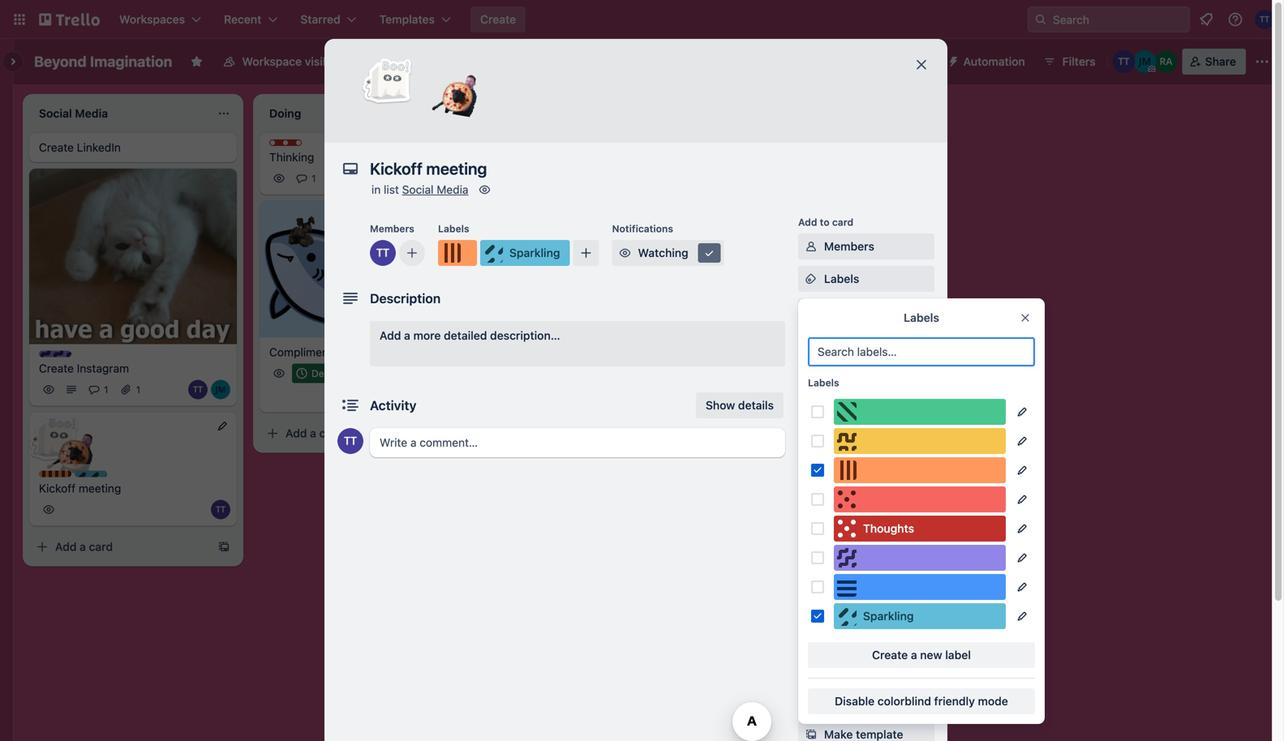 Task type: describe. For each thing, give the bounding box(es) containing it.
sm image for copy
[[803, 695, 820, 711]]

social media button
[[798, 560, 935, 586]]

add a card button for create from template… image
[[29, 534, 211, 560]]

sm image for watching
[[617, 245, 633, 261]]

dec
[[312, 368, 330, 379]]

kickoff
[[39, 482, 76, 496]]

thoughts thinking
[[269, 140, 330, 164]]

sm image down the copy link
[[803, 727, 820, 742]]

compliment
[[269, 346, 333, 359]]

create a new label button
[[808, 643, 1035, 669]]

beyond
[[34, 53, 87, 70]]

a right detailed
[[540, 320, 547, 333]]

share
[[1205, 55, 1237, 68]]

activity
[[370, 398, 417, 413]]

terry turtle (terryturtle) image for jeremy miller (jeremymiller198) icon to the bottom
[[396, 387, 415, 406]]

in list social media
[[372, 183, 469, 196]]

show details link
[[696, 393, 784, 419]]

a inside "button"
[[911, 649, 917, 662]]

0 horizontal spatial media
[[437, 183, 469, 196]]

members link
[[798, 234, 935, 260]]

sparkling for color: sky, title: "sparkling" element to the left
[[91, 472, 135, 483]]

more
[[413, 329, 441, 342]]

sm image for labels
[[803, 271, 820, 287]]

copy link
[[798, 690, 935, 716]]

filters button
[[1038, 49, 1101, 75]]

attachment
[[824, 370, 887, 383]]

imagination
[[90, 53, 172, 70]]

workspace visible button
[[213, 49, 349, 75]]

create from template… image
[[217, 541, 230, 554]]

color: green, title: none image
[[834, 399, 1006, 425]]

label
[[945, 649, 971, 662]]

labels up cover
[[808, 377, 839, 389]]

sparkling for middle color: sky, title: "sparkling" element
[[510, 246, 560, 260]]

in
[[372, 183, 381, 196]]

add right detailed
[[516, 320, 538, 333]]

add left to
[[798, 217, 817, 228]]

Board name text field
[[26, 49, 180, 75]]

mode
[[978, 695, 1008, 708]]

disable
[[835, 695, 875, 708]]

add to card
[[798, 217, 854, 228]]

0 vertical spatial social
[[402, 183, 434, 196]]

add members to card image
[[406, 245, 419, 261]]

color: yellow, title: none image
[[834, 428, 1006, 454]]

compliment the chef
[[269, 346, 381, 359]]

meeting
[[79, 482, 121, 496]]

move link
[[798, 657, 935, 683]]

detailed
[[444, 329, 487, 342]]

0 vertical spatial jeremy miller (jeremymiller198) image
[[1134, 50, 1157, 73]]

a left "more"
[[404, 329, 410, 342]]

add a card for create from template… image add a card button
[[55, 541, 113, 554]]

create linkedin link
[[39, 140, 227, 156]]

description…
[[490, 329, 560, 342]]

0 vertical spatial members
[[370, 223, 415, 234]]

share button
[[1183, 49, 1246, 75]]

workspace visible
[[242, 55, 339, 68]]

social inside button
[[824, 566, 857, 579]]

media inside button
[[860, 566, 892, 579]]

labels down members link
[[824, 272, 860, 286]]

cover
[[824, 402, 856, 415]]

copy
[[824, 696, 852, 709]]

primary element
[[0, 0, 1284, 39]]

board
[[380, 55, 412, 68]]

compliment the chef link
[[269, 344, 458, 361]]

linkedin
[[77, 141, 121, 154]]

add button button
[[798, 592, 935, 618]]

terry turtle (terryturtle) image left add members to card 'image'
[[370, 240, 396, 266]]

ruby anderson (rubyanderson7) image
[[441, 387, 461, 406]]

checklist image
[[803, 303, 820, 320]]

thinking
[[269, 151, 314, 164]]

thoughts for thoughts thinking
[[286, 140, 330, 152]]

sm image right watching
[[701, 245, 718, 261]]

labels down social media 'link' at the left
[[438, 223, 469, 234]]

Dec 31 checkbox
[[292, 364, 348, 383]]

ruby anderson (rubyanderson7) image
[[1155, 50, 1178, 73]]

31
[[332, 368, 343, 379]]

0 horizontal spatial automation
[[798, 541, 854, 553]]

attachment button
[[798, 364, 935, 389]]

description
[[370, 291, 441, 306]]

show
[[706, 399, 735, 412]]

terry turtle (terryturtle) image inside primary element
[[1255, 10, 1275, 29]]

2 horizontal spatial color: orange, title: none image
[[834, 458, 1006, 484]]

1 vertical spatial terry turtle (terryturtle) image
[[211, 500, 230, 520]]

star or unstar board image
[[190, 55, 203, 68]]

friendly
[[934, 695, 975, 708]]

beyond imagination
[[34, 53, 172, 70]]

add down kickoff
[[55, 541, 77, 554]]

Search labels… text field
[[808, 338, 1035, 367]]

0 horizontal spatial color: sky, title: "sparkling" element
[[75, 471, 135, 483]]

to
[[820, 217, 830, 228]]

0 vertical spatial color: bold red, title: "thoughts" element
[[269, 140, 330, 152]]

thinking link
[[269, 149, 458, 166]]

a down dec 31 'checkbox'
[[310, 427, 316, 440]]

Search field
[[1028, 6, 1190, 32]]

1 horizontal spatial color: orange, title: none image
[[438, 240, 477, 266]]

disable colorblind friendly mode
[[835, 695, 1008, 708]]

2 vertical spatial ups
[[887, 499, 908, 513]]

visible
[[305, 55, 339, 68]]

sm image for cover
[[803, 401, 820, 417]]

color: red, title: none image
[[834, 487, 1006, 513]]

add up the chef
[[380, 329, 401, 342]]

1 vertical spatial members
[[824, 240, 875, 253]]

add inside button
[[824, 598, 846, 612]]



Task type: vqa. For each thing, say whether or not it's contained in the screenshot.
to-
no



Task type: locate. For each thing, give the bounding box(es) containing it.
sm image for automation
[[941, 49, 964, 71]]

1 vertical spatial automation
[[798, 541, 854, 553]]

create from template… image down ruby anderson (rubyanderson7) icon
[[448, 427, 461, 440]]

color: sky, title: "sparkling" element
[[480, 240, 570, 266], [75, 471, 135, 483], [834, 604, 1006, 630]]

terry turtle (terryturtle) image right open information menu icon
[[1255, 10, 1275, 29]]

terry turtle (terryturtle) image left ruby anderson (rubyanderson7) icon
[[396, 387, 415, 406]]

back to home image
[[39, 6, 100, 32]]

sm image for move
[[803, 662, 820, 678]]

0 vertical spatial power-
[[868, 55, 907, 68]]

create a new label
[[872, 649, 971, 662]]

1 vertical spatial add a card
[[286, 427, 343, 440]]

close popover image
[[1019, 312, 1032, 325]]

sm image down add to card
[[803, 239, 820, 255]]

0 horizontal spatial members
[[370, 223, 415, 234]]

create inside create linkedin link
[[39, 141, 74, 154]]

sm image inside members link
[[803, 239, 820, 255]]

add a card for the right create from template… icon add a card button
[[516, 320, 574, 333]]

2 horizontal spatial color: sky, title: "sparkling" element
[[834, 604, 1006, 630]]

labels up search labels… text box
[[904, 311, 940, 325]]

open information menu image
[[1228, 11, 1244, 28]]

color: orange, title: none image right add members to card 'image'
[[438, 240, 477, 266]]

0 horizontal spatial jeremy miller (jeremymiller198) image
[[419, 387, 438, 406]]

create inside create instagram link
[[39, 362, 74, 375]]

color: orange, title: none image down color: yellow, title: none image
[[834, 458, 1006, 484]]

ups up color: purple, title: none image
[[887, 499, 908, 513]]

1 vertical spatial thoughts
[[863, 522, 914, 536]]

automation left filters button
[[964, 55, 1025, 68]]

1 horizontal spatial members
[[824, 240, 875, 253]]

create button
[[471, 6, 526, 32]]

sm image left copy
[[803, 695, 820, 711]]

0 vertical spatial terry turtle (terryturtle) image
[[338, 428, 364, 454]]

terry turtle (terryturtle) image for topmost jeremy miller (jeremymiller198) icon
[[1113, 50, 1136, 73]]

0 notifications image
[[1197, 10, 1216, 29]]

disable colorblind friendly mode button
[[808, 689, 1035, 715]]

thoughts for thoughts
[[863, 522, 914, 536]]

cover link
[[798, 396, 935, 422]]

1 horizontal spatial automation
[[964, 55, 1025, 68]]

terry turtle (terryturtle) image
[[338, 428, 364, 454], [211, 500, 230, 520]]

0 vertical spatial automation
[[964, 55, 1025, 68]]

create for create instagram
[[39, 362, 74, 375]]

create instagram
[[39, 362, 129, 375]]

sm image left cover
[[803, 401, 820, 417]]

1 down create instagram link
[[136, 384, 140, 396]]

sm image right social media 'link' at the left
[[477, 182, 493, 198]]

1 vertical spatial social
[[824, 566, 857, 579]]

add down dec 31 'checkbox'
[[286, 427, 307, 440]]

1 horizontal spatial social
[[824, 566, 857, 579]]

1 vertical spatial power-ups
[[798, 476, 851, 488]]

power-
[[868, 55, 907, 68], [798, 476, 832, 488], [849, 499, 887, 513]]

1 horizontal spatial color: bold red, title: "thoughts" element
[[834, 516, 1006, 542]]

media up button
[[860, 566, 892, 579]]

jeremy miller (jeremymiller198) image left ruby anderson (rubyanderson7) icon
[[419, 387, 438, 406]]

create for create linkedin
[[39, 141, 74, 154]]

terry turtle (terryturtle) image up create from template… image
[[211, 500, 230, 520]]

0 horizontal spatial sparkling
[[91, 472, 135, 483]]

notifications
[[612, 223, 673, 234]]

1 horizontal spatial add a card
[[286, 427, 343, 440]]

1 vertical spatial jeremy miller (jeremymiller198) image
[[419, 387, 438, 406]]

thoughts inside thoughts thinking
[[286, 140, 330, 152]]

terry turtle (terryturtle) image down 31
[[338, 428, 364, 454]]

sm image down notifications
[[617, 245, 633, 261]]

0 horizontal spatial color: orange, title: none image
[[39, 471, 71, 478]]

automation
[[964, 55, 1025, 68], [798, 541, 854, 553]]

ups left automation button
[[907, 55, 928, 68]]

fields
[[869, 435, 901, 448]]

card
[[832, 217, 854, 228], [550, 320, 574, 333], [319, 427, 343, 440], [89, 541, 113, 554]]

Write a comment text field
[[370, 428, 785, 458]]

show menu image
[[1254, 54, 1271, 70]]

watching
[[638, 246, 689, 260]]

sm image inside the move link
[[803, 662, 820, 678]]

power-ups inside 'button'
[[868, 55, 928, 68]]

list
[[384, 183, 399, 196]]

add a card
[[516, 320, 574, 333], [286, 427, 343, 440], [55, 541, 113, 554]]

show details
[[706, 399, 774, 412]]

details
[[738, 399, 774, 412]]

terry turtle (terryturtle) image left jeremy miller (jeremymiller198) image on the bottom left of the page
[[188, 380, 208, 400]]

0 vertical spatial media
[[437, 183, 469, 196]]

0 vertical spatial create from template… image
[[678, 320, 691, 333]]

power- inside 'button'
[[868, 55, 907, 68]]

add power-ups link
[[798, 493, 935, 519]]

0 vertical spatial color: sky, title: "sparkling" element
[[480, 240, 570, 266]]

1 vertical spatial add a card button
[[260, 421, 441, 447]]

terry turtle (terryturtle) image left ruby anderson (rubyanderson7) image
[[1113, 50, 1136, 73]]

add button
[[824, 598, 884, 612]]

add power-ups
[[824, 499, 908, 513]]

pete ghost image
[[361, 55, 413, 107]]

dec 31
[[312, 368, 343, 379]]

sm image inside the copy link
[[803, 695, 820, 711]]

create linkedin
[[39, 141, 121, 154]]

ups up add power-ups
[[832, 476, 851, 488]]

0 horizontal spatial social
[[402, 183, 434, 196]]

sm image
[[477, 182, 493, 198], [803, 239, 820, 255], [803, 662, 820, 678], [803, 695, 820, 711]]

workspace
[[242, 55, 302, 68]]

automation up social media
[[798, 541, 854, 553]]

media
[[437, 183, 469, 196], [860, 566, 892, 579]]

0 horizontal spatial color: bold red, title: "thoughts" element
[[269, 140, 330, 152]]

1 down thoughts thinking
[[312, 173, 316, 184]]

terry turtle (terryturtle) image for jeremy miller (jeremymiller198) image on the bottom left of the page
[[188, 380, 208, 400]]

ups inside 'button'
[[907, 55, 928, 68]]

power-ups button
[[836, 49, 938, 75]]

add a card down dec 31 'checkbox'
[[286, 427, 343, 440]]

1 vertical spatial create from template… image
[[448, 427, 461, 440]]

0 vertical spatial sparkling
[[510, 246, 560, 260]]

power-ups
[[868, 55, 928, 68], [798, 476, 851, 488]]

sm image inside automation button
[[941, 49, 964, 71]]

0 horizontal spatial thoughts
[[286, 140, 330, 152]]

members down add to card
[[824, 240, 875, 253]]

create
[[480, 13, 516, 26], [39, 141, 74, 154], [39, 362, 74, 375], [872, 649, 908, 662]]

ups
[[907, 55, 928, 68], [832, 476, 851, 488], [887, 499, 908, 513]]

watching button
[[612, 240, 724, 266]]

1 horizontal spatial power-ups
[[868, 55, 928, 68]]

labels link
[[798, 266, 935, 292]]

1 vertical spatial color: bold red, title: "thoughts" element
[[834, 516, 1006, 542]]

sm image for members
[[803, 239, 820, 255]]

edit card image
[[216, 420, 229, 433]]

1 horizontal spatial jeremy miller (jeremymiller198) image
[[1134, 50, 1157, 73]]

the
[[336, 346, 353, 359]]

add a card down kickoff meeting
[[55, 541, 113, 554]]

2 horizontal spatial 1
[[312, 173, 316, 184]]

add left button
[[824, 598, 846, 612]]

add a card for add a card button corresponding to the left create from template… icon
[[286, 427, 343, 440]]

add a card button
[[490, 314, 672, 340], [260, 421, 441, 447], [29, 534, 211, 560]]

1 horizontal spatial sparkling
[[510, 246, 560, 260]]

add down custom
[[824, 499, 846, 513]]

0 horizontal spatial create from template… image
[[448, 427, 461, 440]]

1 horizontal spatial thoughts
[[863, 522, 914, 536]]

create for create a new label
[[872, 649, 908, 662]]

custom fields button
[[798, 433, 935, 450]]

0 horizontal spatial terry turtle (terryturtle) image
[[211, 500, 230, 520]]

board link
[[352, 49, 421, 75]]

filters
[[1063, 55, 1096, 68]]

instagram
[[77, 362, 129, 375]]

actions
[[798, 640, 834, 652]]

chef
[[356, 346, 381, 359]]

button
[[849, 598, 884, 612]]

new
[[920, 649, 943, 662]]

0 vertical spatial thoughts
[[286, 140, 330, 152]]

a down kickoff meeting
[[80, 541, 86, 554]]

create instagram link
[[39, 361, 227, 377]]

move
[[824, 663, 853, 677]]

1 vertical spatial ups
[[832, 476, 851, 488]]

2 horizontal spatial add a card
[[516, 320, 574, 333]]

2 vertical spatial sparkling
[[863, 610, 914, 623]]

color: orange, title: none image up kickoff
[[39, 471, 71, 478]]

labels
[[438, 223, 469, 234], [824, 272, 860, 286], [904, 311, 940, 325], [808, 377, 839, 389]]

None text field
[[362, 154, 897, 183]]

a left new
[[911, 649, 917, 662]]

1 vertical spatial color: sky, title: "sparkling" element
[[75, 471, 135, 483]]

thoughts
[[286, 140, 330, 152], [863, 522, 914, 536]]

2 horizontal spatial sparkling
[[863, 610, 914, 623]]

sparkling
[[510, 246, 560, 260], [91, 472, 135, 483], [863, 610, 914, 623]]

members up add members to card 'image'
[[370, 223, 415, 234]]

1 horizontal spatial create from template… image
[[678, 320, 691, 333]]

sm image
[[941, 49, 964, 71], [617, 245, 633, 261], [701, 245, 718, 261], [803, 271, 820, 287], [803, 401, 820, 417], [803, 727, 820, 742]]

add a card button for the right create from template… icon
[[490, 314, 672, 340]]

create from template… image down watching button
[[678, 320, 691, 333]]

1 horizontal spatial terry turtle (terryturtle) image
[[338, 428, 364, 454]]

0 horizontal spatial 1
[[104, 384, 108, 396]]

color: orange, title: none image
[[438, 240, 477, 266], [834, 458, 1006, 484], [39, 471, 71, 478]]

custom fields
[[824, 435, 901, 448]]

color: purple, title: none image
[[39, 351, 71, 358]]

2 vertical spatial power-
[[849, 499, 887, 513]]

1 horizontal spatial 1
[[136, 384, 140, 396]]

0 horizontal spatial add a card button
[[29, 534, 211, 560]]

0 horizontal spatial add a card
[[55, 541, 113, 554]]

create for create
[[480, 13, 516, 26]]

jeremy miller (jeremymiller198) image
[[1134, 50, 1157, 73], [419, 387, 438, 406]]

color: purple, title: none image
[[834, 545, 1006, 571]]

media right list
[[437, 183, 469, 196]]

a
[[540, 320, 547, 333], [404, 329, 410, 342], [310, 427, 316, 440], [80, 541, 86, 554], [911, 649, 917, 662]]

dates button
[[798, 331, 935, 357]]

1 horizontal spatial color: sky, title: "sparkling" element
[[480, 240, 570, 266]]

1 horizontal spatial add a card button
[[260, 421, 441, 447]]

jeremy miller (jeremymiller198) image
[[211, 380, 230, 400]]

social media link
[[402, 183, 469, 196]]

sm image inside cover "link"
[[803, 401, 820, 417]]

sm image inside labels link
[[803, 271, 820, 287]]

add
[[798, 217, 817, 228], [516, 320, 538, 333], [380, 329, 401, 342], [286, 427, 307, 440], [824, 499, 846, 513], [55, 541, 77, 554], [824, 598, 846, 612]]

1 vertical spatial media
[[860, 566, 892, 579]]

kickoff meeting link
[[39, 481, 227, 497]]

social up add button
[[824, 566, 857, 579]]

sm image right power-ups 'button'
[[941, 49, 964, 71]]

add a card right detailed
[[516, 320, 574, 333]]

1 horizontal spatial media
[[860, 566, 892, 579]]

sm image down actions
[[803, 662, 820, 678]]

add a more detailed description…
[[380, 329, 560, 342]]

color: bold red, title: "thoughts" element
[[269, 140, 330, 152], [834, 516, 1006, 542]]

2 vertical spatial add a card
[[55, 541, 113, 554]]

1 down instagram
[[104, 384, 108, 396]]

sm image up checklist icon
[[803, 271, 820, 287]]

create inside create button
[[480, 13, 516, 26]]

0 vertical spatial ups
[[907, 55, 928, 68]]

search image
[[1035, 13, 1048, 26]]

create from template… image
[[678, 320, 691, 333], [448, 427, 461, 440]]

dates
[[824, 337, 856, 351]]

1 vertical spatial power-
[[798, 476, 832, 488]]

2 vertical spatial add a card button
[[29, 534, 211, 560]]

create inside "button"
[[872, 649, 908, 662]]

terry turtle (terryturtle) image
[[1255, 10, 1275, 29], [1113, 50, 1136, 73], [370, 240, 396, 266], [188, 380, 208, 400], [396, 387, 415, 406]]

add a card button for the left create from template… icon
[[260, 421, 441, 447]]

0 vertical spatial power-ups
[[868, 55, 928, 68]]

1 vertical spatial sparkling
[[91, 472, 135, 483]]

automation button
[[941, 49, 1035, 75]]

social media
[[824, 566, 892, 579]]

0 vertical spatial add a card
[[516, 320, 574, 333]]

jeremy miller (jeremymiller198) image down search field
[[1134, 50, 1157, 73]]

sparkling for rightmost color: sky, title: "sparkling" element
[[863, 610, 914, 623]]

0 horizontal spatial power-ups
[[798, 476, 851, 488]]

add a more detailed description… link
[[370, 321, 785, 367]]

color: blue, title: none image
[[834, 574, 1006, 600]]

automation inside button
[[964, 55, 1025, 68]]

social
[[402, 183, 434, 196], [824, 566, 857, 579]]

2 horizontal spatial add a card button
[[490, 314, 672, 340]]

1
[[312, 173, 316, 184], [104, 384, 108, 396], [136, 384, 140, 396]]

kickoff meeting
[[39, 482, 121, 496]]

custom
[[824, 435, 866, 448]]

2 vertical spatial color: sky, title: "sparkling" element
[[834, 604, 1006, 630]]

colorblind
[[878, 695, 931, 708]]

social right list
[[402, 183, 434, 196]]

0 vertical spatial add a card button
[[490, 314, 672, 340]]



